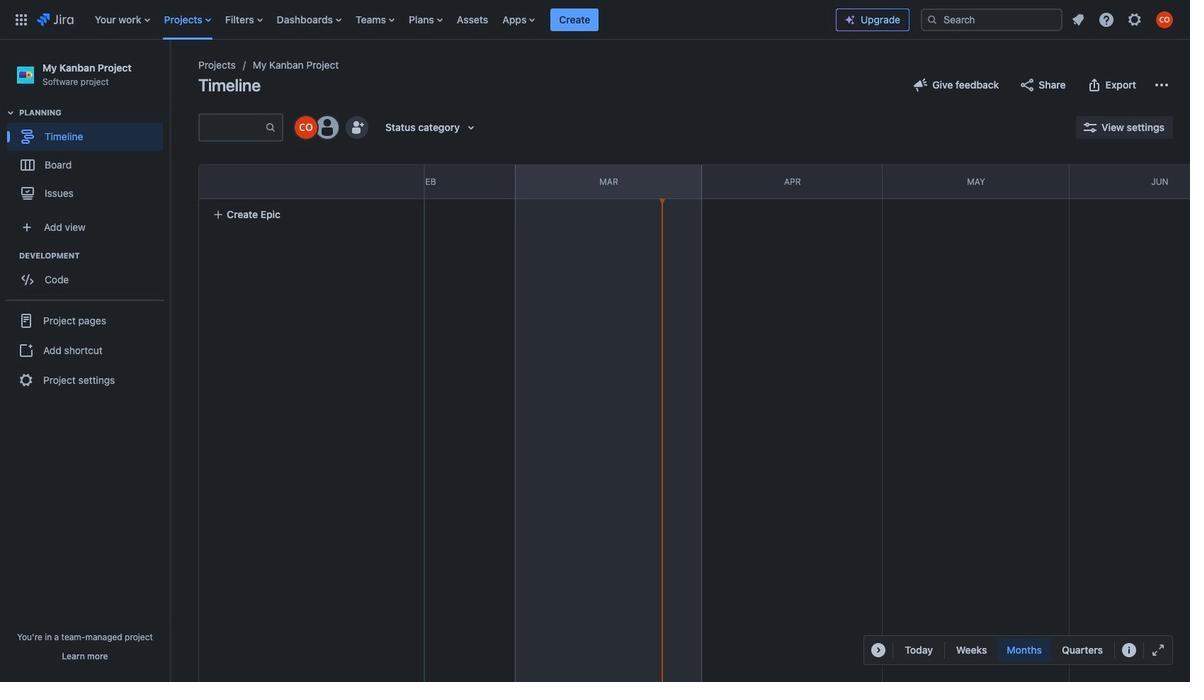 Task type: locate. For each thing, give the bounding box(es) containing it.
group
[[7, 107, 169, 212], [7, 250, 169, 299], [6, 300, 164, 401], [948, 639, 1112, 662]]

None search field
[[922, 8, 1063, 31]]

help image
[[1099, 11, 1116, 28]]

primary element
[[9, 0, 837, 39]]

row group
[[198, 164, 424, 199]]

2 heading from the top
[[19, 250, 169, 262]]

add people image
[[349, 119, 366, 136]]

row
[[199, 165, 424, 199]]

list item
[[551, 0, 599, 39]]

sidebar element
[[0, 40, 170, 683]]

banner
[[0, 0, 1191, 40]]

settings image
[[1127, 11, 1144, 28]]

enter full screen image
[[1151, 642, 1168, 659]]

list
[[88, 0, 837, 39], [1066, 7, 1182, 32]]

0 vertical spatial heading
[[19, 107, 169, 119]]

your profile and settings image
[[1157, 11, 1174, 28]]

row inside timeline grid
[[199, 165, 424, 199]]

column header
[[154, 165, 341, 198]]

1 heading from the top
[[19, 107, 169, 119]]

jira image
[[37, 11, 74, 28], [37, 11, 74, 28]]

1 vertical spatial heading
[[19, 250, 169, 262]]

heading for development icon
[[19, 250, 169, 262]]

sidebar navigation image
[[155, 57, 186, 85]]

row group inside timeline grid
[[198, 164, 424, 199]]

development image
[[2, 248, 19, 265]]

heading
[[19, 107, 169, 119], [19, 250, 169, 262]]

column header inside timeline grid
[[154, 165, 341, 198]]



Task type: vqa. For each thing, say whether or not it's contained in the screenshot.
Linked Issues
no



Task type: describe. For each thing, give the bounding box(es) containing it.
Search field
[[922, 8, 1063, 31]]

appswitcher icon image
[[13, 11, 30, 28]]

export icon image
[[1087, 77, 1104, 94]]

heading for 'planning' image
[[19, 107, 169, 119]]

notifications image
[[1070, 11, 1087, 28]]

planning image
[[2, 104, 19, 121]]

1 horizontal spatial list
[[1066, 7, 1182, 32]]

timeline grid
[[154, 164, 1191, 683]]

Search timeline text field
[[200, 115, 265, 140]]

0 horizontal spatial list
[[88, 0, 837, 39]]

search image
[[927, 14, 939, 25]]



